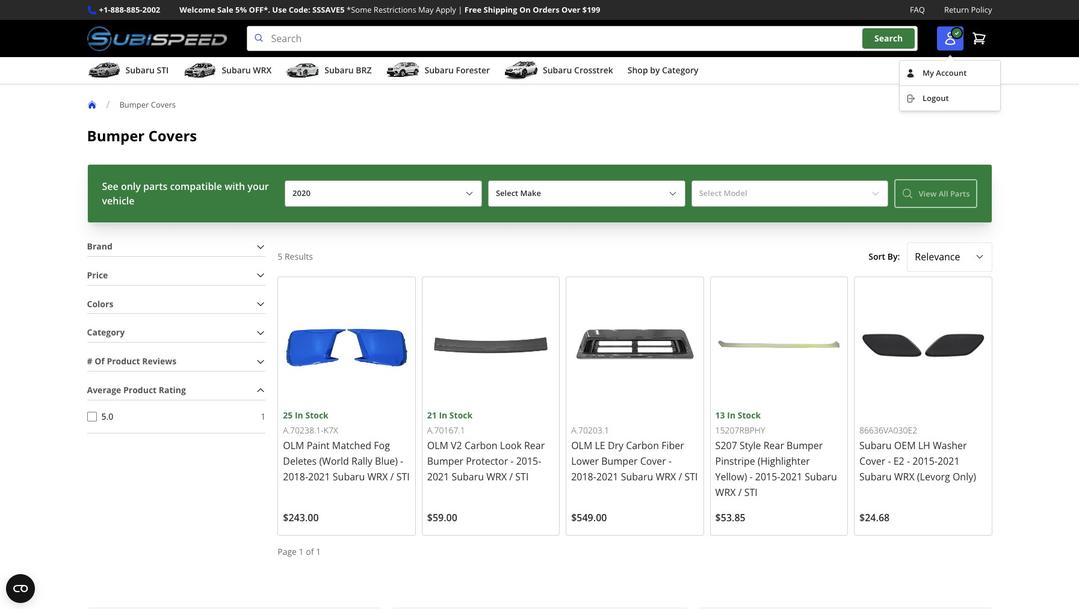 Task type: vqa. For each thing, say whether or not it's contained in the screenshot.
the bottom Stainless
no



Task type: describe. For each thing, give the bounding box(es) containing it.
0 horizontal spatial 1
[[261, 411, 266, 422]]

subaru left crosstrek
[[543, 64, 572, 76]]

paint
[[307, 439, 330, 453]]

shop by category
[[628, 64, 698, 76]]

2018- inside 25 in stock a.70238.1-k7x olm paint matched fog deletes (world rally blue) - 2018-2021 subaru wrx / sti
[[283, 471, 308, 484]]

your
[[248, 180, 269, 193]]

# of product reviews button
[[87, 353, 266, 371]]

- inside 25 in stock a.70238.1-k7x olm paint matched fog deletes (world rally blue) - 2018-2021 subaru wrx / sti
[[400, 455, 403, 468]]

*some restrictions may apply | free shipping on orders over $199
[[347, 4, 600, 15]]

olm le dry carbon fiber lower bumper cover - 2018-2021 subaru wrx / sti image
[[571, 282, 698, 409]]

v2
[[451, 439, 462, 453]]

885-
[[126, 4, 142, 15]]

subispeed logo image
[[87, 26, 227, 51]]

1 vertical spatial covers
[[148, 126, 197, 146]]

wrx inside 13 in stock 15207rbphy s207 style rear bumper pinstripe (highlighter yellow) - 2015-2021 subaru wrx / sti
[[715, 486, 736, 499]]

subaru inside olm le dry carbon fiber lower bumper cover - 2018-2021 subaru wrx / sti
[[621, 471, 653, 484]]

in for v2
[[439, 410, 447, 421]]

olm v2 carbon look rear bumper protector - 2015-2021 subaru wrx / sti image
[[427, 282, 554, 409]]

price
[[87, 270, 108, 281]]

subaru inside "dropdown button"
[[222, 64, 251, 76]]

olm le dry carbon fiber lower bumper cover - 2018-2021 subaru wrx / sti
[[571, 439, 698, 484]]

2018- inside olm le dry carbon fiber lower bumper cover - 2018-2021 subaru wrx / sti
[[571, 471, 596, 484]]

free
[[464, 4, 482, 15]]

sort by:
[[869, 251, 900, 262]]

crosstrek
[[574, 64, 613, 76]]

2021 inside olm le dry carbon fiber lower bumper cover - 2018-2021 subaru wrx / sti
[[596, 471, 618, 484]]

carbon inside olm le dry carbon fiber lower bumper cover - 2018-2021 subaru wrx / sti
[[626, 439, 659, 453]]

1 horizontal spatial 1
[[299, 546, 304, 558]]

washer
[[933, 439, 967, 453]]

brand button
[[87, 238, 266, 256]]

may
[[418, 4, 434, 15]]

e2
[[893, 455, 904, 468]]

rating
[[159, 384, 186, 396]]

$243.00
[[283, 511, 319, 525]]

olm inside olm le dry carbon fiber lower bumper cover - 2018-2021 subaru wrx / sti
[[571, 439, 592, 453]]

search button
[[862, 29, 915, 49]]

dry
[[608, 439, 624, 453]]

dialog containing my account
[[899, 53, 1001, 111]]

blue)
[[375, 455, 398, 468]]

policy
[[971, 4, 992, 15]]

2015- for olm v2 carbon look rear bumper protector - 2015- 2021 subaru wrx / sti
[[516, 455, 541, 468]]

stock for s207
[[738, 410, 761, 421]]

5 results
[[278, 251, 313, 262]]

average product rating button
[[87, 381, 266, 400]]

Select Year button
[[285, 181, 482, 207]]

15207rbphy
[[715, 425, 765, 436]]

s207 style rear bumper pinstripe (highlighter yellow) - 2015-2021 subaru wrx / sti image
[[715, 282, 843, 409]]

product inside dropdown button
[[123, 384, 157, 396]]

wrx inside "21 in stock a.70167.1 olm v2 carbon look rear bumper protector - 2015- 2021 subaru wrx / sti"
[[486, 471, 507, 484]]

yellow)
[[715, 471, 747, 484]]

/ inside "21 in stock a.70167.1 olm v2 carbon look rear bumper protector - 2015- 2021 subaru wrx / sti"
[[509, 471, 513, 484]]

bumper inside 13 in stock 15207rbphy s207 style rear bumper pinstripe (highlighter yellow) - 2015-2021 subaru wrx / sti
[[787, 439, 823, 453]]

k7x
[[324, 425, 338, 436]]

subaru inside 'dropdown button'
[[325, 64, 354, 76]]

on
[[519, 4, 531, 15]]

|
[[458, 4, 462, 15]]

by
[[650, 64, 660, 76]]

home image
[[87, 100, 97, 110]]

compatible
[[170, 180, 222, 193]]

2015- inside subaru oem lh washer cover - e2 - 2015-2021 subaru wrx (levorg only)
[[912, 455, 938, 468]]

wrx inside "dropdown button"
[[253, 64, 272, 76]]

subaru forester button
[[386, 60, 490, 84]]

- right e2 at the bottom right of the page
[[907, 455, 910, 468]]

average product rating
[[87, 384, 186, 396]]

colors button
[[87, 295, 266, 314]]

+1-888-885-2002
[[99, 4, 160, 15]]

/ inside 13 in stock 15207rbphy s207 style rear bumper pinstripe (highlighter yellow) - 2015-2021 subaru wrx / sti
[[738, 486, 742, 499]]

Select Make button
[[488, 181, 685, 207]]

$199
[[582, 4, 600, 15]]

bumper inside "21 in stock a.70167.1 olm v2 carbon look rear bumper protector - 2015- 2021 subaru wrx / sti"
[[427, 455, 463, 468]]

average
[[87, 384, 121, 396]]

reviews
[[142, 356, 176, 367]]

subaru inside 13 in stock 15207rbphy s207 style rear bumper pinstripe (highlighter yellow) - 2015-2021 subaru wrx / sti
[[805, 471, 837, 484]]

rally
[[351, 455, 372, 468]]

deletes
[[283, 455, 317, 468]]

2021 inside 25 in stock a.70238.1-k7x olm paint matched fog deletes (world rally blue) - 2018-2021 subaru wrx / sti
[[308, 471, 330, 484]]

look
[[500, 439, 522, 453]]

888-
[[110, 4, 126, 15]]

cover inside subaru oem lh washer cover - e2 - 2015-2021 subaru wrx (levorg only)
[[859, 455, 885, 468]]

page 1 of 1
[[278, 546, 321, 558]]

parts
[[143, 180, 167, 193]]

#
[[87, 356, 92, 367]]

subaru sti
[[125, 64, 169, 76]]

in for style
[[727, 410, 735, 421]]

bumper down subaru sti "dropdown button"
[[119, 99, 149, 110]]

over
[[561, 4, 580, 15]]

return policy
[[944, 4, 992, 15]]

select model image
[[871, 189, 881, 199]]

sssave5
[[312, 4, 345, 15]]

protector
[[466, 455, 508, 468]]

olm inside "21 in stock a.70167.1 olm v2 carbon look rear bumper protector - 2015- 2021 subaru wrx / sti"
[[427, 439, 448, 453]]

fog
[[374, 439, 390, 453]]

a subaru sti thumbnail image image
[[87, 61, 121, 80]]

1 vertical spatial bumper covers
[[87, 126, 197, 146]]

- left e2 at the bottom right of the page
[[888, 455, 891, 468]]

2002
[[142, 4, 160, 15]]

category
[[87, 327, 125, 338]]

shipping
[[484, 4, 517, 15]]

return policy link
[[944, 4, 992, 16]]

/ inside olm le dry carbon fiber lower bumper cover - 2018-2021 subaru wrx / sti
[[679, 471, 682, 484]]

subaru brz
[[325, 64, 372, 76]]

subaru down 86636va030e2
[[859, 439, 892, 453]]

rear inside 13 in stock 15207rbphy s207 style rear bumper pinstripe (highlighter yellow) - 2015-2021 subaru wrx / sti
[[763, 439, 784, 453]]

sort
[[869, 251, 885, 262]]

forester
[[456, 64, 490, 76]]

5.0 button
[[87, 412, 97, 422]]

product inside dropdown button
[[107, 356, 140, 367]]

open widget image
[[6, 575, 35, 604]]

13
[[715, 410, 725, 421]]

$53.85
[[715, 511, 745, 525]]

search
[[874, 33, 903, 44]]

a subaru crosstrek thumbnail image image
[[504, 61, 538, 80]]

subaru oem lh washer cover - e2 - 2015-2021 subaru wrx (levorg only) image
[[859, 282, 987, 409]]

subaru wrx
[[222, 64, 272, 76]]



Task type: locate. For each thing, give the bounding box(es) containing it.
style
[[740, 439, 761, 453]]

stock for olm
[[449, 410, 473, 421]]

stock inside "21 in stock a.70167.1 olm v2 carbon look rear bumper protector - 2015- 2021 subaru wrx / sti"
[[449, 410, 473, 421]]

carbon
[[465, 439, 497, 453], [626, 439, 659, 453]]

- down fiber
[[669, 455, 672, 468]]

0 vertical spatial of
[[95, 356, 105, 367]]

bumper covers down subaru sti
[[119, 99, 176, 110]]

cover
[[640, 455, 666, 468], [859, 455, 885, 468]]

0 horizontal spatial cover
[[640, 455, 666, 468]]

2015-
[[516, 455, 541, 468], [912, 455, 938, 468], [755, 471, 780, 484]]

5
[[278, 251, 282, 262]]

2021 inside subaru oem lh washer cover - e2 - 2015-2021 subaru wrx (levorg only)
[[938, 455, 960, 468]]

2015- inside 13 in stock 15207rbphy s207 style rear bumper pinstripe (highlighter yellow) - 2015-2021 subaru wrx / sti
[[755, 471, 780, 484]]

bumper down "home" image
[[87, 126, 145, 146]]

2 horizontal spatial 1
[[316, 546, 321, 558]]

covers
[[151, 99, 176, 110], [148, 126, 197, 146]]

2 2018- from the left
[[571, 471, 596, 484]]

1 in from the left
[[295, 410, 303, 421]]

2 carbon from the left
[[626, 439, 659, 453]]

Select Model button
[[691, 181, 889, 207]]

2021 up $59.00
[[427, 471, 449, 484]]

rear inside "21 in stock a.70167.1 olm v2 carbon look rear bumper protector - 2015- 2021 subaru wrx / sti"
[[524, 439, 545, 453]]

1 horizontal spatial olm
[[427, 439, 448, 453]]

of right #
[[95, 356, 105, 367]]

$549.00
[[571, 511, 607, 525]]

subaru down subispeed logo
[[125, 64, 155, 76]]

sti down subispeed logo
[[157, 64, 169, 76]]

oem
[[894, 439, 916, 453]]

stock up a.70167.1
[[449, 410, 473, 421]]

1 vertical spatial of
[[306, 546, 314, 558]]

2015- for s207 style rear bumper pinstripe (highlighter yellow) - 2015-2021 subaru wrx / sti
[[755, 471, 780, 484]]

-
[[400, 455, 403, 468], [511, 455, 514, 468], [669, 455, 672, 468], [888, 455, 891, 468], [907, 455, 910, 468], [750, 471, 753, 484]]

faq
[[910, 4, 925, 15]]

product down the # of product reviews
[[123, 384, 157, 396]]

in for olm
[[295, 410, 303, 421]]

21 in stock a.70167.1 olm v2 carbon look rear bumper protector - 2015- 2021 subaru wrx / sti
[[427, 410, 545, 484]]

0 horizontal spatial of
[[95, 356, 105, 367]]

wrx left a subaru brz thumbnail image
[[253, 64, 272, 76]]

sti down the blue)
[[396, 471, 410, 484]]

product
[[107, 356, 140, 367], [123, 384, 157, 396]]

3 stock from the left
[[738, 410, 761, 421]]

bumper covers down bumper covers link
[[87, 126, 197, 146]]

1 horizontal spatial 2015-
[[755, 471, 780, 484]]

0 vertical spatial covers
[[151, 99, 176, 110]]

2021 down washer
[[938, 455, 960, 468]]

subaru down (highlighter
[[805, 471, 837, 484]]

carbon inside "21 in stock a.70167.1 olm v2 carbon look rear bumper protector - 2015- 2021 subaru wrx / sti"
[[465, 439, 497, 453]]

13 in stock 15207rbphy s207 style rear bumper pinstripe (highlighter yellow) - 2015-2021 subaru wrx / sti
[[715, 410, 837, 499]]

1 vertical spatial product
[[123, 384, 157, 396]]

product up average product rating in the bottom of the page
[[107, 356, 140, 367]]

5%
[[235, 4, 247, 15]]

my
[[923, 67, 934, 78]]

lower
[[571, 455, 599, 468]]

colors
[[87, 298, 113, 310]]

stock up 15207rbphy on the right of page
[[738, 410, 761, 421]]

search input field
[[246, 26, 917, 51]]

1 horizontal spatial in
[[439, 410, 447, 421]]

covers down bumper covers link
[[148, 126, 197, 146]]

2 in from the left
[[439, 410, 447, 421]]

subaru inside 25 in stock a.70238.1-k7x olm paint matched fog deletes (world rally blue) - 2018-2021 subaru wrx / sti
[[333, 471, 365, 484]]

stock inside 13 in stock 15207rbphy s207 style rear bumper pinstripe (highlighter yellow) - 2015-2021 subaru wrx / sti
[[738, 410, 761, 421]]

subaru left the "brz"
[[325, 64, 354, 76]]

cover inside olm le dry carbon fiber lower bumper cover - 2018-2021 subaru wrx / sti
[[640, 455, 666, 468]]

subaru inside "dropdown button"
[[125, 64, 155, 76]]

0 horizontal spatial rear
[[524, 439, 545, 453]]

sti inside 25 in stock a.70238.1-k7x olm paint matched fog deletes (world rally blue) - 2018-2021 subaru wrx / sti
[[396, 471, 410, 484]]

stock for k7x
[[305, 410, 328, 421]]

2 stock from the left
[[449, 410, 473, 421]]

in inside "21 in stock a.70167.1 olm v2 carbon look rear bumper protector - 2015- 2021 subaru wrx / sti"
[[439, 410, 447, 421]]

2021 down (highlighter
[[780, 471, 802, 484]]

2021 down lower
[[596, 471, 618, 484]]

sti inside 13 in stock 15207rbphy s207 style rear bumper pinstripe (highlighter yellow) - 2015-2021 subaru wrx / sti
[[744, 486, 757, 499]]

+1-888-885-2002 link
[[99, 4, 160, 16]]

0 horizontal spatial 2018-
[[283, 471, 308, 484]]

restrictions
[[374, 4, 416, 15]]

subaru brz button
[[286, 60, 372, 84]]

0 horizontal spatial 2015-
[[516, 455, 541, 468]]

2015- inside "21 in stock a.70167.1 olm v2 carbon look rear bumper protector - 2015- 2021 subaru wrx / sti"
[[516, 455, 541, 468]]

sti inside olm le dry carbon fiber lower bumper cover - 2018-2021 subaru wrx / sti
[[685, 471, 698, 484]]

olm down a.70167.1
[[427, 439, 448, 453]]

select make image
[[668, 189, 677, 199]]

/ down the look
[[509, 471, 513, 484]]

subaru crosstrek button
[[504, 60, 613, 84]]

a subaru brz thumbnail image image
[[286, 61, 320, 80]]

# of product reviews
[[87, 356, 176, 367]]

wrx down protector on the left bottom
[[486, 471, 507, 484]]

2021 inside 13 in stock 15207rbphy s207 style rear bumper pinstripe (highlighter yellow) - 2015-2021 subaru wrx / sti
[[780, 471, 802, 484]]

- inside olm le dry carbon fiber lower bumper cover - 2018-2021 subaru wrx / sti
[[669, 455, 672, 468]]

account
[[936, 67, 967, 78]]

faq link
[[910, 4, 925, 16]]

wrx inside 25 in stock a.70238.1-k7x olm paint matched fog deletes (world rally blue) - 2018-2021 subaru wrx / sti
[[367, 471, 388, 484]]

2 horizontal spatial in
[[727, 410, 735, 421]]

cover down fiber
[[640, 455, 666, 468]]

1 horizontal spatial cover
[[859, 455, 885, 468]]

/
[[106, 98, 110, 111], [390, 471, 394, 484], [509, 471, 513, 484], [679, 471, 682, 484], [738, 486, 742, 499]]

25
[[283, 410, 293, 421]]

(levorg
[[917, 471, 950, 484]]

2 cover from the left
[[859, 455, 885, 468]]

my account
[[923, 67, 967, 78]]

21
[[427, 410, 437, 421]]

subaru left forester
[[425, 64, 454, 76]]

1 stock from the left
[[305, 410, 328, 421]]

dialog
[[899, 53, 1001, 111]]

0 horizontal spatial olm
[[283, 439, 304, 453]]

2015- down lh
[[912, 455, 938, 468]]

2 horizontal spatial 2015-
[[912, 455, 938, 468]]

wrx down the blue)
[[367, 471, 388, 484]]

olm inside 25 in stock a.70238.1-k7x olm paint matched fog deletes (world rally blue) - 2018-2021 subaru wrx / sti
[[283, 439, 304, 453]]

carbon right dry
[[626, 439, 659, 453]]

carbon up protector on the left bottom
[[465, 439, 497, 453]]

bumper covers link
[[119, 99, 185, 110]]

2 horizontal spatial olm
[[571, 439, 592, 453]]

page
[[278, 546, 297, 558]]

$24.68
[[859, 511, 890, 525]]

1 horizontal spatial stock
[[449, 410, 473, 421]]

sti down the look
[[515, 471, 529, 484]]

sale
[[217, 4, 233, 15]]

1 horizontal spatial 2018-
[[571, 471, 596, 484]]

results
[[285, 251, 313, 262]]

in right the 21
[[439, 410, 447, 421]]

wrx inside olm le dry carbon fiber lower bumper cover - 2018-2021 subaru wrx / sti
[[656, 471, 676, 484]]

bumper up (highlighter
[[787, 439, 823, 453]]

welcome sale 5% off*. use code: sssave5
[[179, 4, 345, 15]]

/ down fiber
[[679, 471, 682, 484]]

wrx inside subaru oem lh washer cover - e2 - 2015-2021 subaru wrx (levorg only)
[[894, 471, 915, 484]]

use
[[272, 4, 287, 15]]

apply
[[436, 4, 456, 15]]

+1-
[[99, 4, 110, 15]]

rear right the look
[[524, 439, 545, 453]]

$59.00
[[427, 511, 457, 525]]

see only parts compatible with your vehicle
[[102, 180, 269, 208]]

2015- down (highlighter
[[755, 471, 780, 484]]

subaru down dry
[[621, 471, 653, 484]]

cover left e2 at the bottom right of the page
[[859, 455, 885, 468]]

0 horizontal spatial carbon
[[465, 439, 497, 453]]

- inside "21 in stock a.70167.1 olm v2 carbon look rear bumper protector - 2015- 2021 subaru wrx / sti"
[[511, 455, 514, 468]]

0 horizontal spatial in
[[295, 410, 303, 421]]

rear up (highlighter
[[763, 439, 784, 453]]

/ down the blue)
[[390, 471, 394, 484]]

stock up a.70238.1-
[[305, 410, 328, 421]]

1 horizontal spatial of
[[306, 546, 314, 558]]

subaru sti button
[[87, 60, 169, 84]]

wrx down yellow)
[[715, 486, 736, 499]]

bumper inside olm le dry carbon fiber lower bumper cover - 2018-2021 subaru wrx / sti
[[601, 455, 638, 468]]

in
[[295, 410, 303, 421], [439, 410, 447, 421], [727, 410, 735, 421]]

subaru oem lh washer cover - e2 - 2015-2021 subaru wrx (levorg only)
[[859, 439, 976, 484]]

subaru forester
[[425, 64, 490, 76]]

sti left yellow)
[[685, 471, 698, 484]]

0 vertical spatial product
[[107, 356, 140, 367]]

2 rear from the left
[[763, 439, 784, 453]]

subaru down protector on the left bottom
[[452, 471, 484, 484]]

2 olm from the left
[[427, 439, 448, 453]]

price button
[[87, 267, 266, 285]]

of inside # of product reviews dropdown button
[[95, 356, 105, 367]]

1 horizontal spatial rear
[[763, 439, 784, 453]]

2015- down the look
[[516, 455, 541, 468]]

sti inside "dropdown button"
[[157, 64, 169, 76]]

olm paint matched fog deletes (world rally blue) - 2018-2021 subaru wrx / sti image
[[283, 282, 410, 409]]

*some
[[347, 4, 372, 15]]

bumper down dry
[[601, 455, 638, 468]]

- down the look
[[511, 455, 514, 468]]

1 horizontal spatial carbon
[[626, 439, 659, 453]]

0 horizontal spatial stock
[[305, 410, 328, 421]]

in right 25
[[295, 410, 303, 421]]

/ down yellow)
[[738, 486, 742, 499]]

2021 inside "21 in stock a.70167.1 olm v2 carbon look rear bumper protector - 2015- 2021 subaru wrx / sti"
[[427, 471, 449, 484]]

wrx down fiber
[[656, 471, 676, 484]]

- inside 13 in stock 15207rbphy s207 style rear bumper pinstripe (highlighter yellow) - 2015-2021 subaru wrx / sti
[[750, 471, 753, 484]]

subaru inside "21 in stock a.70167.1 olm v2 carbon look rear bumper protector - 2015- 2021 subaru wrx / sti"
[[452, 471, 484, 484]]

2021
[[938, 455, 960, 468], [308, 471, 330, 484], [427, 471, 449, 484], [596, 471, 618, 484], [780, 471, 802, 484]]

in inside 13 in stock 15207rbphy s207 style rear bumper pinstripe (highlighter yellow) - 2015-2021 subaru wrx / sti
[[727, 410, 735, 421]]

brz
[[356, 64, 372, 76]]

brand
[[87, 241, 112, 252]]

- right yellow)
[[750, 471, 753, 484]]

wrx
[[253, 64, 272, 76], [367, 471, 388, 484], [486, 471, 507, 484], [656, 471, 676, 484], [894, 471, 915, 484], [715, 486, 736, 499]]

matched
[[332, 439, 371, 453]]

pinstripe
[[715, 455, 755, 468]]

of right page
[[306, 546, 314, 558]]

2018- down deletes
[[283, 471, 308, 484]]

shop by category button
[[628, 60, 698, 84]]

my account link
[[900, 61, 1000, 86]]

see
[[102, 180, 118, 193]]

a subaru wrx thumbnail image image
[[183, 61, 217, 80]]

sti
[[157, 64, 169, 76], [396, 471, 410, 484], [515, 471, 529, 484], [685, 471, 698, 484], [744, 486, 757, 499]]

sti inside "21 in stock a.70167.1 olm v2 carbon look rear bumper protector - 2015- 2021 subaru wrx / sti"
[[515, 471, 529, 484]]

2018- down lower
[[571, 471, 596, 484]]

off*.
[[249, 4, 270, 15]]

orders
[[533, 4, 559, 15]]

category
[[662, 64, 698, 76]]

a.70167.1
[[427, 425, 465, 436]]

subaru
[[125, 64, 155, 76], [222, 64, 251, 76], [325, 64, 354, 76], [425, 64, 454, 76], [543, 64, 572, 76], [859, 439, 892, 453], [333, 471, 365, 484], [452, 471, 484, 484], [621, 471, 653, 484], [805, 471, 837, 484], [859, 471, 892, 484]]

lh
[[918, 439, 930, 453]]

s207
[[715, 439, 737, 453]]

3 in from the left
[[727, 410, 735, 421]]

covers down subaru sti
[[151, 99, 176, 110]]

of
[[95, 356, 105, 367], [306, 546, 314, 558]]

return
[[944, 4, 969, 15]]

vehicle
[[102, 194, 135, 208]]

only)
[[953, 471, 976, 484]]

1 carbon from the left
[[465, 439, 497, 453]]

select year image
[[465, 189, 474, 199]]

category button
[[87, 324, 266, 342]]

2 horizontal spatial stock
[[738, 410, 761, 421]]

stock inside 25 in stock a.70238.1-k7x olm paint matched fog deletes (world rally blue) - 2018-2021 subaru wrx / sti
[[305, 410, 328, 421]]

a subaru forester thumbnail image image
[[386, 61, 420, 80]]

logout
[[923, 93, 949, 104]]

bumper
[[119, 99, 149, 110], [87, 126, 145, 146], [787, 439, 823, 453], [427, 455, 463, 468], [601, 455, 638, 468]]

in inside 25 in stock a.70238.1-k7x olm paint matched fog deletes (world rally blue) - 2018-2021 subaru wrx / sti
[[295, 410, 303, 421]]

shop
[[628, 64, 648, 76]]

- right the blue)
[[400, 455, 403, 468]]

with
[[225, 180, 245, 193]]

3 olm from the left
[[571, 439, 592, 453]]

subaru right a subaru wrx thumbnail image at the left top of page
[[222, 64, 251, 76]]

olm up deletes
[[283, 439, 304, 453]]

0 vertical spatial bumper covers
[[119, 99, 176, 110]]

rear
[[524, 439, 545, 453], [763, 439, 784, 453]]

Select... button
[[907, 243, 992, 272]]

wrx down e2 at the bottom right of the page
[[894, 471, 915, 484]]

/ right "home" image
[[106, 98, 110, 111]]

bumper down v2
[[427, 455, 463, 468]]

subaru down rally
[[333, 471, 365, 484]]

1 olm from the left
[[283, 439, 304, 453]]

2021 down (world
[[308, 471, 330, 484]]

a.70238.1-
[[283, 425, 324, 436]]

/ inside 25 in stock a.70238.1-k7x olm paint matched fog deletes (world rally blue) - 2018-2021 subaru wrx / sti
[[390, 471, 394, 484]]

1 2018- from the left
[[283, 471, 308, 484]]

olm up lower
[[571, 439, 592, 453]]

(world
[[319, 455, 349, 468]]

select... image
[[975, 252, 984, 262]]

sti down yellow)
[[744, 486, 757, 499]]

(highlighter
[[758, 455, 810, 468]]

in right 13
[[727, 410, 735, 421]]

1 rear from the left
[[524, 439, 545, 453]]

welcome
[[179, 4, 215, 15]]

1 cover from the left
[[640, 455, 666, 468]]

subaru up $24.68
[[859, 471, 892, 484]]



